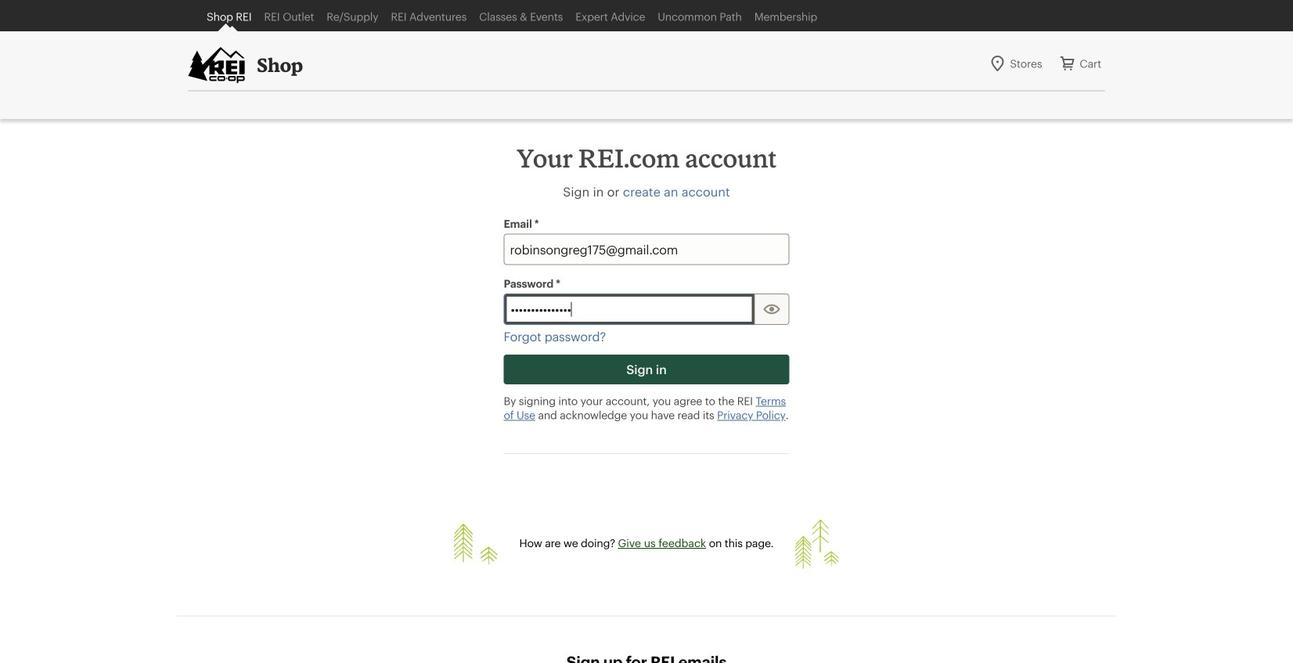 Task type: vqa. For each thing, say whether or not it's contained in the screenshot.
show password Image
yes



Task type: describe. For each thing, give the bounding box(es) containing it.
go to rei.com home page image
[[188, 46, 245, 84]]

1  image from the left
[[454, 520, 498, 569]]

show password image
[[762, 300, 782, 319]]



Task type: locate. For each thing, give the bounding box(es) containing it.
1 horizontal spatial  image
[[796, 520, 839, 569]]

2  image from the left
[[796, 520, 839, 569]]

 image
[[454, 520, 498, 569], [796, 520, 839, 569]]

None password field
[[504, 294, 754, 325]]

None email field
[[504, 234, 790, 265]]

0 horizontal spatial  image
[[454, 520, 498, 569]]

banner
[[0, 0, 1294, 119]]

footer
[[0, 473, 1294, 663]]



